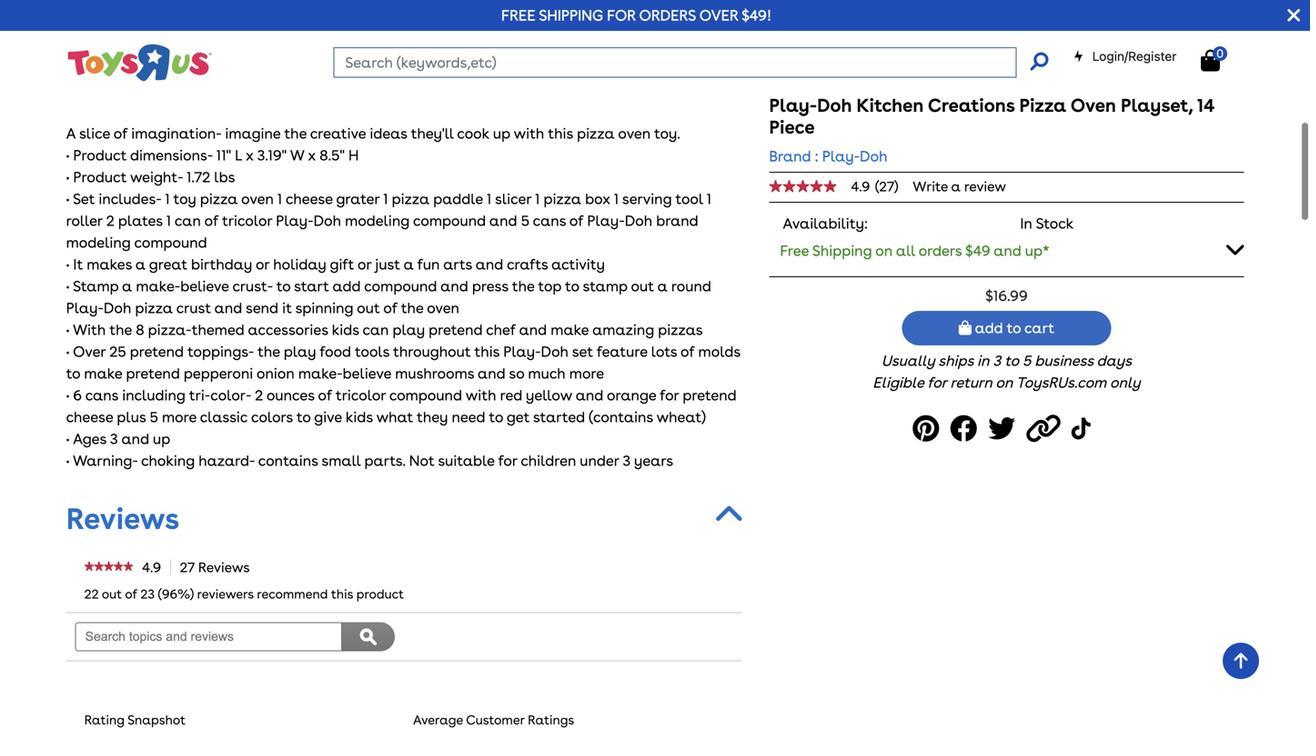 Task type: vqa. For each thing, say whether or not it's contained in the screenshot.
'need'
yes



Task type: locate. For each thing, give the bounding box(es) containing it.
close button image
[[1288, 5, 1300, 25]]

1 horizontal spatial believe
[[343, 365, 391, 382]]

0 horizontal spatial believe
[[180, 277, 229, 295]]

0 horizontal spatial this
[[331, 587, 353, 602]]

25
[[109, 343, 126, 361]]

tools
[[355, 343, 389, 361]]

6 • from the top
[[66, 321, 69, 339]]

crafts
[[507, 256, 548, 273]]

with right cook
[[514, 124, 544, 142]]

free
[[501, 6, 536, 24]]

0 vertical spatial 5
[[521, 212, 529, 230]]

1 vertical spatial reviews
[[198, 559, 250, 576]]

0 horizontal spatial cans
[[85, 387, 118, 404]]

oven left "toy."
[[618, 124, 651, 142]]

5 • from the top
[[66, 277, 69, 295]]

0 vertical spatial make
[[551, 321, 589, 339]]

0 horizontal spatial shopping bag image
[[959, 321, 972, 335]]

kids up food
[[332, 321, 359, 339]]

1 vertical spatial 4.9
[[142, 559, 161, 576]]

make up set at the top left of the page
[[551, 321, 589, 339]]

2 right roller
[[106, 212, 114, 230]]

just
[[375, 256, 400, 273]]

0 horizontal spatial reviews
[[66, 502, 179, 537]]

play- up "brand"
[[769, 95, 817, 116]]

2 horizontal spatial 5
[[1023, 352, 1031, 370]]

1 horizontal spatial make-
[[298, 365, 343, 382]]

the down crafts
[[512, 277, 535, 295]]

None search field
[[333, 47, 1048, 78]]

1 vertical spatial up
[[153, 430, 170, 448]]

2 vertical spatial 5
[[150, 408, 158, 426]]

1 vertical spatial product
[[73, 168, 127, 186]]

parts.
[[364, 452, 405, 470]]

give
[[314, 408, 342, 426]]

1 horizontal spatial make
[[551, 321, 589, 339]]

and
[[489, 212, 517, 230], [994, 242, 1022, 260], [476, 256, 503, 273], [441, 277, 468, 295], [214, 299, 242, 317], [519, 321, 547, 339], [478, 365, 506, 382], [576, 387, 603, 404], [121, 430, 149, 448]]

1 vertical spatial make
[[84, 365, 122, 382]]

0 horizontal spatial with
[[466, 387, 496, 404]]

0 vertical spatial 2
[[106, 212, 114, 230]]

0 horizontal spatial up
[[153, 430, 170, 448]]

to inside usually ships in 3 to 5 business days eligible for return on toysrus.com only
[[1005, 352, 1019, 370]]

x right w
[[308, 146, 316, 164]]

reviews
[[66, 502, 179, 537], [198, 559, 250, 576]]

hazard-
[[199, 452, 255, 470]]

can
[[175, 212, 201, 230], [363, 321, 389, 339]]

this left product
[[331, 587, 353, 602]]

pretend up wheat)
[[683, 387, 737, 404]]

more down set at the top left of the page
[[569, 365, 604, 382]]

chef
[[486, 321, 516, 339]]

this right cook
[[548, 124, 573, 142]]

7 • from the top
[[66, 343, 69, 361]]

and down the arts
[[441, 277, 468, 295]]

kids
[[332, 321, 359, 339], [346, 408, 373, 426]]

1 vertical spatial cheese
[[66, 408, 113, 426]]

product up the set
[[73, 168, 127, 186]]

up up the "choking"
[[153, 430, 170, 448]]

pizza up 8
[[135, 299, 173, 317]]

1 horizontal spatial 2
[[255, 387, 263, 404]]

creative
[[310, 124, 366, 142]]

cans right 6
[[85, 387, 118, 404]]

for up wheat)
[[660, 387, 679, 404]]

tri-
[[189, 387, 210, 404]]

free shipping for orders over $49! link
[[501, 6, 772, 24]]

0 horizontal spatial out
[[102, 587, 122, 602]]

pizza up box
[[577, 124, 615, 142]]

birthday
[[191, 256, 252, 273]]

on left all
[[875, 242, 893, 260]]

0 horizontal spatial or
[[256, 256, 269, 273]]

oven
[[618, 124, 651, 142], [241, 190, 274, 208], [427, 299, 459, 317]]

1 vertical spatial on
[[996, 374, 1013, 392]]

cans
[[533, 212, 566, 230], [85, 387, 118, 404]]

doh down stamp
[[104, 299, 131, 317]]

2 horizontal spatial for
[[927, 374, 947, 392]]

1 left slicer
[[486, 190, 492, 208]]

2 up colors
[[255, 387, 263, 404]]

red
[[500, 387, 522, 404]]

cheese
[[286, 190, 333, 208], [66, 408, 113, 426]]

pretend up throughout
[[429, 321, 483, 339]]

$49!
[[742, 6, 772, 24]]

amazing
[[592, 321, 654, 339]]

can up "tools"
[[363, 321, 389, 339]]

doh right piece
[[817, 95, 852, 116]]

the up w
[[284, 124, 307, 142]]

1 horizontal spatial 3
[[623, 452, 631, 470]]

5 down the including
[[150, 408, 158, 426]]

play- right ":"
[[822, 147, 860, 165]]

cheese up ages at the left bottom of the page
[[66, 408, 113, 426]]

shopping bag image for add to cart button at top right
[[959, 321, 972, 335]]

(96%)
[[158, 587, 194, 602]]

play- up "so"
[[503, 343, 541, 361]]

out right the 22
[[102, 587, 122, 602]]

doh up 4.9 (27)
[[860, 147, 888, 165]]

play
[[393, 321, 425, 339], [284, 343, 316, 361]]

to right top
[[565, 277, 579, 295]]

compound down paddle on the top left
[[413, 212, 486, 230]]

pizza down lbs
[[200, 190, 238, 208]]

product down slice
[[73, 146, 127, 164]]

0 vertical spatial this
[[548, 124, 573, 142]]

for left the children
[[498, 452, 517, 470]]

return
[[950, 374, 992, 392]]

of right slice
[[114, 124, 128, 142]]

rating
[[84, 713, 125, 728]]

brand
[[769, 147, 811, 165]]

1 vertical spatial tricolor
[[336, 387, 386, 404]]

x
[[246, 146, 254, 164], [308, 146, 316, 164]]

reviews link
[[66, 502, 179, 537]]

the left 8
[[109, 321, 132, 339]]

0 vertical spatial on
[[875, 242, 893, 260]]

play- up with
[[66, 299, 104, 317]]

6
[[73, 387, 82, 404]]

add
[[975, 320, 1003, 337]]

more
[[569, 365, 604, 382], [162, 408, 197, 426]]

0 vertical spatial 3
[[993, 352, 1001, 370]]

2 vertical spatial 3
[[623, 452, 631, 470]]

1 horizontal spatial or
[[358, 256, 371, 273]]

$16.99
[[985, 287, 1028, 305]]

believe up crust
[[180, 277, 229, 295]]

it
[[282, 299, 292, 317]]

0 vertical spatial oven
[[618, 124, 651, 142]]

0 vertical spatial make-
[[136, 277, 180, 295]]

1 vertical spatial can
[[363, 321, 389, 339]]

snapshot
[[128, 713, 186, 728]]

average
[[413, 713, 463, 728]]

1 horizontal spatial up
[[493, 124, 510, 142]]

1 right box
[[614, 190, 619, 208]]

or up "crust-"
[[256, 256, 269, 273]]

all
[[896, 242, 915, 260]]

usually ships in 3 to 5 business days eligible for return on toysrus.com only
[[873, 352, 1141, 392]]

10 • from the top
[[66, 452, 69, 470]]

out down add
[[357, 299, 380, 317]]

out right stamp
[[631, 277, 654, 295]]

much
[[528, 365, 566, 382]]

1 horizontal spatial shopping bag image
[[1201, 50, 1220, 71]]

1 right tool
[[706, 190, 712, 208]]

a slice of imagination- imagine the creative ideas they'll cook up with this pizza oven toy. • product dimensions- 11" l x 3.19" w x 8.5" h • product weight- 1.72 lbs • set includes- 1 toy pizza oven 1 cheese grater 1 pizza paddle 1 slicer 1 pizza box 1 serving tool 1 roller 2 plates 1 can of tricolor play-doh modeling compound and 5 cans of play-doh brand modeling compound • it makes a great birthday or holiday gift or just a fun arts and crafts activity • stamp a make-believe crust- to start add compound and press the top to stamp out a round play-doh pizza crust and send it spinning out of the oven • with the 8 pizza-themed accessories kids can play pretend chef and make amazing pizzas • over 25 pretend toppings- the play food tools throughout this play-doh set feature lots of molds to make pretend pepperoni onion make-believe mushrooms and so much more • 6 cans including tri-color- 2 ounces of tricolor compound with red yellow and orange for pretend cheese plus 5 more classic colors to give kids what they need to get started (contains wheat) • ages 3 and up • warning- choking hazard- contains small parts. not suitable for children under 3 years
[[66, 124, 740, 470]]

modeling down grater
[[345, 212, 410, 230]]

0 vertical spatial more
[[569, 365, 604, 382]]

to right add
[[1007, 320, 1021, 337]]

piece
[[769, 116, 815, 138]]

cart
[[1024, 320, 1054, 337]]

onion
[[257, 365, 295, 382]]

add to cart
[[972, 320, 1054, 337]]

usually
[[882, 352, 935, 370]]

and inside dropdown button
[[994, 242, 1022, 260]]

4 • from the top
[[66, 256, 69, 273]]

5 down slicer
[[521, 212, 529, 230]]

shopping bag image inside add to cart button
[[959, 321, 972, 335]]

login/register
[[1092, 49, 1177, 64]]

0 vertical spatial reviews
[[66, 502, 179, 537]]

yellow
[[526, 387, 572, 404]]

pizza
[[1019, 95, 1066, 116]]

0 vertical spatial shopping bag image
[[1201, 50, 1220, 71]]

to left get
[[489, 408, 503, 426]]

need
[[452, 408, 485, 426]]

lots
[[651, 343, 677, 361]]

doh down grater
[[314, 212, 341, 230]]

Enter Keyword or Item No. search field
[[333, 47, 1017, 78]]

0 horizontal spatial play
[[284, 343, 316, 361]]

1 horizontal spatial more
[[569, 365, 604, 382]]

to
[[276, 277, 291, 295], [565, 277, 579, 295], [1007, 320, 1021, 337], [1005, 352, 1019, 370], [66, 365, 80, 382], [296, 408, 311, 426], [489, 408, 503, 426]]

on right return
[[996, 374, 1013, 392]]

3 right the in
[[993, 352, 1001, 370]]

1 vertical spatial 5
[[1023, 352, 1031, 370]]

1 vertical spatial oven
[[241, 190, 274, 208]]

1 vertical spatial shopping bag image
[[959, 321, 972, 335]]

27 reviews
[[180, 559, 250, 576]]

to inside button
[[1007, 320, 1021, 337]]

3 left years
[[623, 452, 631, 470]]

and up started
[[576, 387, 603, 404]]

of down just
[[383, 299, 397, 317]]

make-
[[136, 277, 180, 295], [298, 365, 343, 382]]

1 horizontal spatial out
[[357, 299, 380, 317]]

2 vertical spatial out
[[102, 587, 122, 602]]

color-
[[210, 387, 251, 404]]

22
[[84, 587, 99, 602]]

0 horizontal spatial tricolor
[[222, 212, 272, 230]]

reviews up reviewers
[[198, 559, 250, 576]]

9 • from the top
[[66, 430, 69, 448]]

tricolor down lbs
[[222, 212, 272, 230]]

shopping bag image left add
[[959, 321, 972, 335]]

of down the pizzas
[[681, 343, 695, 361]]

play down 'accessories'
[[284, 343, 316, 361]]

2 horizontal spatial 3
[[993, 352, 1001, 370]]

3 up warning-
[[110, 430, 118, 448]]

0 horizontal spatial x
[[246, 146, 254, 164]]

on inside usually ships in 3 to 5 business days eligible for return on toysrus.com only
[[996, 374, 1013, 392]]

0 horizontal spatial 4.9
[[142, 559, 161, 576]]

oven down "3.19""
[[241, 190, 274, 208]]

1 horizontal spatial modeling
[[345, 212, 410, 230]]

and down plus at the bottom left of the page
[[121, 430, 149, 448]]

0 horizontal spatial 2
[[106, 212, 114, 230]]

for
[[927, 374, 947, 392], [660, 387, 679, 404], [498, 452, 517, 470]]

0 vertical spatial modeling
[[345, 212, 410, 230]]

shopping bag image
[[1201, 50, 1220, 71], [959, 321, 972, 335]]

Search topics and reviews search region search field
[[66, 614, 404, 661]]

Search topics and reviews text field
[[75, 623, 342, 652]]

shopping bag image inside 0 link
[[1201, 50, 1220, 71]]

with
[[73, 321, 106, 339]]

1 horizontal spatial play
[[393, 321, 425, 339]]

this down chef
[[474, 343, 500, 361]]

5 down the cart
[[1023, 352, 1031, 370]]

5
[[521, 212, 529, 230], [1023, 352, 1031, 370], [150, 408, 158, 426]]

1 or from the left
[[256, 256, 269, 273]]

0 horizontal spatial make-
[[136, 277, 180, 295]]

up
[[493, 124, 510, 142], [153, 430, 170, 448]]

doh up much at the left of the page
[[541, 343, 569, 361]]

ounces
[[267, 387, 315, 404]]

4.9 up "23"
[[142, 559, 161, 576]]

1 horizontal spatial cans
[[533, 212, 566, 230]]

years
[[634, 452, 673, 470]]

1 vertical spatial believe
[[343, 365, 391, 382]]

pizza left paddle on the top left
[[392, 190, 430, 208]]

1 vertical spatial this
[[474, 343, 500, 361]]

shopping bag image up "14"
[[1201, 50, 1220, 71]]

compound
[[413, 212, 486, 230], [134, 234, 207, 251], [364, 277, 437, 295], [389, 387, 462, 404]]

1 horizontal spatial with
[[514, 124, 544, 142]]

product
[[73, 146, 127, 164], [73, 168, 127, 186]]

1 horizontal spatial cheese
[[286, 190, 333, 208]]

2 vertical spatial oven
[[427, 299, 459, 317]]

1 horizontal spatial reviews
[[198, 559, 250, 576]]

0 horizontal spatial can
[[175, 212, 201, 230]]

of up give
[[318, 387, 332, 404]]

(contains
[[589, 408, 653, 426]]

to right the in
[[1005, 352, 1019, 370]]

4.9 for 4.9
[[142, 559, 161, 576]]

so
[[509, 365, 524, 382]]

0 horizontal spatial on
[[875, 242, 893, 260]]

0 vertical spatial product
[[73, 146, 127, 164]]

4.9 left (27)
[[851, 178, 870, 195]]

tool
[[675, 190, 703, 208]]

1 vertical spatial make-
[[298, 365, 343, 382]]

kitchen
[[856, 95, 924, 116]]

0 horizontal spatial make
[[84, 365, 122, 382]]

2 product from the top
[[73, 168, 127, 186]]

1 vertical spatial play
[[284, 343, 316, 361]]

2 horizontal spatial oven
[[618, 124, 651, 142]]

1 horizontal spatial 4.9
[[851, 178, 870, 195]]

8
[[136, 321, 144, 339]]

kids right give
[[346, 408, 373, 426]]

slicer
[[495, 190, 531, 208]]

the
[[284, 124, 307, 142], [512, 277, 535, 295], [401, 299, 423, 317], [109, 321, 132, 339], [257, 343, 280, 361]]

1 horizontal spatial oven
[[427, 299, 459, 317]]

and left up*
[[994, 242, 1022, 260]]

0 horizontal spatial 3
[[110, 430, 118, 448]]

x right l
[[246, 146, 254, 164]]

a down makes
[[122, 277, 132, 295]]

1 horizontal spatial on
[[996, 374, 1013, 392]]

1 horizontal spatial this
[[474, 343, 500, 361]]

doh down serving
[[625, 212, 652, 230]]

0 vertical spatial play
[[393, 321, 425, 339]]

for inside usually ships in 3 to 5 business days eligible for return on toysrus.com only
[[927, 374, 947, 392]]

molds
[[698, 343, 740, 361]]

5 inside usually ships in 3 to 5 business days eligible for return on toysrus.com only
[[1023, 352, 1031, 370]]

27 reviews link
[[179, 559, 260, 576]]

believe
[[180, 277, 229, 295], [343, 365, 391, 382]]

0 vertical spatial kids
[[332, 321, 359, 339]]

play up throughout
[[393, 321, 425, 339]]

1 horizontal spatial 5
[[521, 212, 529, 230]]

shipping
[[812, 242, 872, 260]]

believe down "tools"
[[343, 365, 391, 382]]

dimensions-
[[130, 146, 213, 164]]

1 x from the left
[[246, 146, 254, 164]]

0 vertical spatial tricolor
[[222, 212, 272, 230]]

1 • from the top
[[66, 146, 69, 164]]

colors
[[251, 408, 293, 426]]

a left great
[[135, 256, 146, 273]]



Task type: describe. For each thing, give the bounding box(es) containing it.
get
[[507, 408, 530, 426]]

free shipping for orders over $49!
[[501, 6, 772, 24]]

serving
[[622, 190, 672, 208]]

they
[[417, 408, 448, 426]]

0 link
[[1201, 46, 1239, 72]]

a left round
[[657, 277, 668, 295]]

1.72
[[186, 168, 210, 186]]

contains
[[258, 452, 318, 470]]

great
[[149, 256, 187, 273]]

free shipping on all orders $49 and up*
[[780, 242, 1050, 260]]

0 horizontal spatial for
[[498, 452, 517, 470]]

they'll
[[411, 124, 454, 142]]

a
[[66, 124, 76, 142]]

1 horizontal spatial for
[[660, 387, 679, 404]]

pretend up the including
[[126, 365, 180, 382]]

0 vertical spatial can
[[175, 212, 201, 230]]

27
[[180, 559, 195, 576]]

start
[[294, 277, 329, 295]]

1 vertical spatial 2
[[255, 387, 263, 404]]

of up activity
[[569, 212, 583, 230]]

1 right slicer
[[535, 190, 540, 208]]

toys r us image
[[66, 42, 212, 83]]

average customer ratings
[[413, 713, 574, 728]]

ages
[[73, 430, 106, 448]]

food
[[320, 343, 351, 361]]

toppings-
[[187, 343, 254, 361]]

customer
[[466, 713, 525, 728]]

pizza left box
[[544, 190, 581, 208]]

classic
[[200, 408, 248, 426]]

fun
[[417, 256, 440, 273]]

under
[[580, 452, 619, 470]]

ideas
[[370, 124, 407, 142]]

0 horizontal spatial more
[[162, 408, 197, 426]]

it
[[73, 256, 83, 273]]

playset,
[[1121, 95, 1193, 116]]

oven
[[1071, 95, 1116, 116]]

copy a link to play-doh kitchen creations pizza oven playset, 14 piece image
[[1027, 409, 1066, 450]]

holiday
[[273, 256, 326, 273]]

a right write
[[951, 178, 961, 195]]

0 horizontal spatial cheese
[[66, 408, 113, 426]]

brand
[[656, 212, 698, 230]]

crust-
[[232, 277, 273, 295]]

gift
[[330, 256, 354, 273]]

2 or from the left
[[358, 256, 371, 273]]

0 vertical spatial cans
[[533, 212, 566, 230]]

play- down box
[[587, 212, 625, 230]]

including
[[122, 387, 185, 404]]

slice
[[79, 124, 110, 142]]

and right chef
[[519, 321, 547, 339]]

login/register button
[[1073, 47, 1177, 66]]

shipping
[[539, 6, 603, 24]]

22 out of 23 (96%) reviewers recommend this product
[[84, 587, 404, 602]]

3 inside usually ships in 3 to 5 business days eligible for return on toysrus.com only
[[993, 352, 1001, 370]]

add
[[333, 277, 361, 295]]

top
[[538, 277, 561, 295]]

small
[[322, 452, 361, 470]]

a left fun
[[404, 256, 414, 273]]

and up press
[[476, 256, 503, 273]]

suitable
[[438, 452, 495, 470]]

shopping bag image for 0 link
[[1201, 50, 1220, 71]]

1 horizontal spatial tricolor
[[336, 387, 386, 404]]

cook
[[457, 124, 489, 142]]

press
[[472, 277, 508, 295]]

the down fun
[[401, 299, 423, 317]]

on inside dropdown button
[[875, 242, 893, 260]]

0 horizontal spatial 5
[[150, 408, 158, 426]]

0
[[1217, 46, 1224, 60]]

to left give
[[296, 408, 311, 426]]

3.19"
[[257, 146, 287, 164]]

2 x from the left
[[308, 146, 316, 164]]

0 vertical spatial cheese
[[286, 190, 333, 208]]

add to cart button
[[902, 311, 1111, 346]]

imagination-
[[131, 124, 221, 142]]

0 horizontal spatial modeling
[[66, 234, 131, 251]]

accessories
[[248, 321, 328, 339]]

grater
[[336, 190, 380, 208]]

1 vertical spatial 3
[[110, 430, 118, 448]]

not
[[409, 452, 434, 470]]

0 vertical spatial up
[[493, 124, 510, 142]]

1 horizontal spatial can
[[363, 321, 389, 339]]

$49
[[965, 242, 990, 260]]

write
[[913, 178, 948, 195]]

h
[[348, 146, 359, 164]]

makes
[[87, 256, 132, 273]]

rating snapshot
[[84, 713, 186, 728]]

1 right grater
[[383, 190, 388, 208]]

1 left toy
[[165, 190, 170, 208]]

weight-
[[130, 168, 183, 186]]

feature
[[597, 343, 648, 361]]

1 down "3.19""
[[277, 190, 282, 208]]

compound up great
[[134, 234, 207, 251]]

ϙ
[[360, 629, 377, 646]]

and left "so"
[[478, 365, 506, 382]]

children
[[521, 452, 576, 470]]

of up birthday
[[204, 212, 218, 230]]

4.9 for 4.9 (27)
[[851, 178, 870, 195]]

and up themed
[[214, 299, 242, 317]]

1 product from the top
[[73, 146, 127, 164]]

1 vertical spatial cans
[[85, 387, 118, 404]]

compound up they
[[389, 387, 462, 404]]

wheat)
[[657, 408, 706, 426]]

2 horizontal spatial this
[[548, 124, 573, 142]]

only
[[1110, 374, 1141, 392]]

1 vertical spatial kids
[[346, 408, 373, 426]]

23
[[140, 587, 155, 602]]

2 • from the top
[[66, 168, 69, 186]]

stamp
[[583, 277, 628, 295]]

arts
[[443, 256, 472, 273]]

write a review button
[[913, 178, 1006, 195]]

share a link to play-doh kitchen creations pizza oven playset, 14 piece on twitter image
[[988, 409, 1021, 450]]

and down slicer
[[489, 212, 517, 230]]

1 vertical spatial out
[[357, 299, 380, 317]]

8.5"
[[319, 146, 345, 164]]

tiktok image
[[1072, 409, 1095, 450]]

the up onion at the left of page
[[257, 343, 280, 361]]

pretend down pizza-
[[130, 343, 184, 361]]

set
[[572, 343, 593, 361]]

1 vertical spatial with
[[466, 387, 496, 404]]

throughout
[[393, 343, 471, 361]]

0 vertical spatial out
[[631, 277, 654, 295]]

imagine
[[225, 124, 281, 142]]

in
[[977, 352, 989, 370]]

orders
[[639, 6, 696, 24]]

recommend
[[257, 587, 328, 602]]

0 vertical spatial believe
[[180, 277, 229, 295]]

set
[[73, 190, 95, 208]]

brand : play-doh link
[[769, 146, 888, 167]]

share play-doh kitchen creations pizza oven playset, 14 piece on facebook image
[[950, 409, 983, 450]]

8 • from the top
[[66, 387, 69, 404]]

l
[[235, 146, 242, 164]]

play-doh kitchen creations pizza oven playset, 14 piece brand : play-doh
[[769, 95, 1215, 165]]

send
[[246, 299, 278, 317]]

create a pinterest pin for play-doh kitchen creations pizza oven playset, 14 piece image
[[913, 409, 945, 450]]

0 horizontal spatial oven
[[241, 190, 274, 208]]

4.9 (27)
[[851, 178, 898, 195]]

review
[[964, 178, 1006, 195]]

to up 6
[[66, 365, 80, 382]]

creations
[[928, 95, 1015, 116]]

to up it
[[276, 277, 291, 295]]

of left "23"
[[125, 587, 137, 602]]

0 vertical spatial with
[[514, 124, 544, 142]]

compound down just
[[364, 277, 437, 295]]

crust
[[176, 299, 211, 317]]

over
[[73, 343, 106, 361]]

1 right plates
[[166, 212, 171, 230]]

3 • from the top
[[66, 190, 69, 208]]

play- up 'holiday'
[[276, 212, 314, 230]]

orange
[[607, 387, 656, 404]]

toy
[[173, 190, 196, 208]]

started
[[533, 408, 585, 426]]

(27)
[[875, 178, 898, 195]]



